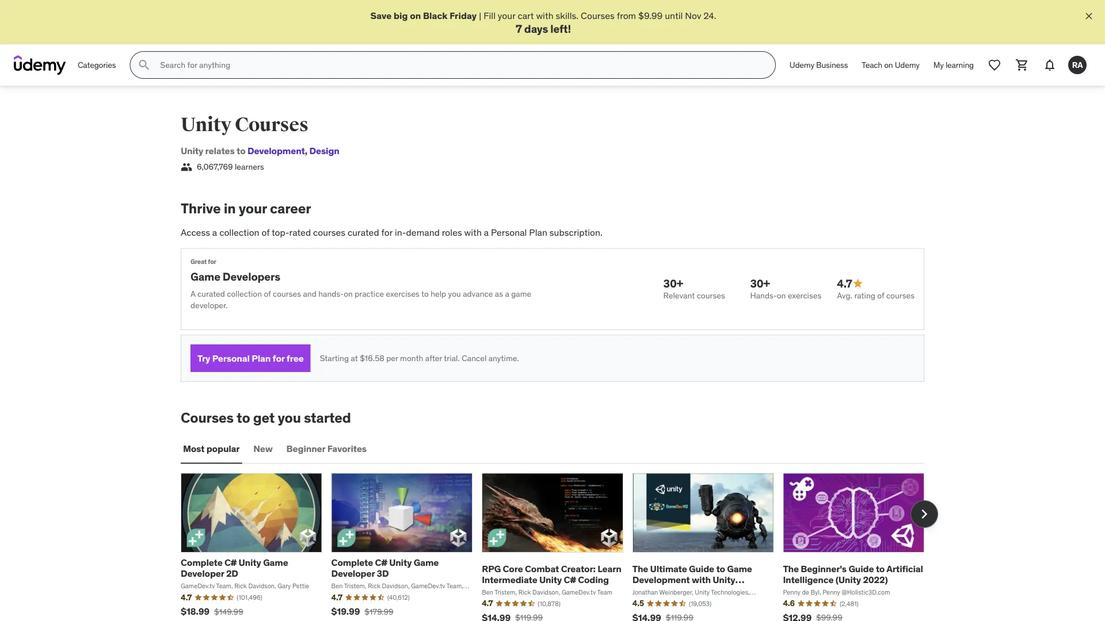 Task type: vqa. For each thing, say whether or not it's contained in the screenshot.
2nd Files from the bottom of the page
no



Task type: locate. For each thing, give the bounding box(es) containing it.
days
[[524, 22, 548, 35]]

30+
[[663, 277, 683, 290], [750, 277, 770, 290]]

the up (official)
[[632, 563, 648, 575]]

developer left 2d
[[181, 568, 224, 580]]

2 30+ from the left
[[750, 277, 770, 290]]

personal right try
[[212, 352, 250, 364]]

collection inside great for game developers a curated collection of courses and hands-on practice exercises to help you advance as a game developer.
[[227, 289, 262, 299]]

curated left the in-
[[348, 227, 379, 238]]

for left the in-
[[381, 227, 393, 238]]

teach on udemy link
[[855, 51, 927, 79]]

2d
[[226, 568, 238, 580]]

great for game developers a curated collection of courses and hands-on practice exercises to help you advance as a game developer.
[[191, 258, 531, 311]]

2 complete from the left
[[331, 557, 373, 569]]

1 udemy from the left
[[790, 60, 814, 70]]

small image left 6,067,769
[[181, 161, 192, 173]]

1 horizontal spatial development
[[632, 574, 690, 586]]

courses up development 'link'
[[235, 113, 308, 137]]

the inside the ultimate guide to game development with unity (official)
[[632, 563, 648, 575]]

intermediate
[[482, 574, 537, 586]]

0 vertical spatial your
[[498, 9, 515, 21]]

2 horizontal spatial a
[[505, 289, 509, 299]]

with
[[536, 9, 554, 21], [464, 227, 482, 238], [692, 574, 711, 586]]

2 horizontal spatial with
[[692, 574, 711, 586]]

notifications image
[[1043, 58, 1057, 72]]

per
[[386, 353, 398, 364]]

2 vertical spatial for
[[273, 352, 285, 364]]

1 vertical spatial plan
[[252, 352, 271, 364]]

developer inside complete c# unity game developer 3d
[[331, 568, 375, 580]]

the
[[632, 563, 648, 575], [783, 563, 799, 575]]

0 horizontal spatial for
[[208, 258, 216, 266]]

1 horizontal spatial udemy
[[895, 60, 920, 70]]

guide inside the ultimate guide to game development with unity (official)
[[689, 563, 714, 575]]

you right help at left top
[[448, 289, 461, 299]]

1 horizontal spatial complete
[[331, 557, 373, 569]]

the beginner's guide to artificial intelligence (unity 2022)
[[783, 563, 923, 586]]

1 guide from the left
[[689, 563, 714, 575]]

career
[[270, 200, 311, 217]]

the for intelligence
[[783, 563, 799, 575]]

exercises left 'avg.' at the top right
[[788, 291, 822, 301]]

2 vertical spatial with
[[692, 574, 711, 586]]

1 horizontal spatial small image
[[852, 278, 864, 289]]

30+ up hands-
[[750, 277, 770, 290]]

the inside 'the beginner's guide to artificial intelligence (unity 2022)'
[[783, 563, 799, 575]]

ultimate
[[650, 563, 687, 575]]

your inside save big on black friday | fill your cart with skills. courses from $9.99 until nov 24. 7 days left!
[[498, 9, 515, 21]]

development right learn
[[632, 574, 690, 586]]

0 horizontal spatial curated
[[197, 289, 225, 299]]

to right ultimate
[[716, 563, 725, 575]]

thrive
[[181, 200, 221, 217]]

the for development
[[632, 563, 648, 575]]

0 vertical spatial with
[[536, 9, 554, 21]]

courses right relevant
[[697, 291, 725, 301]]

on
[[410, 9, 421, 21], [884, 60, 893, 70], [344, 289, 353, 299], [777, 291, 786, 301]]

nov
[[685, 9, 701, 21]]

2 guide from the left
[[849, 563, 874, 575]]

great
[[191, 258, 207, 266]]

1 vertical spatial small image
[[852, 278, 864, 289]]

the left beginner's
[[783, 563, 799, 575]]

1 horizontal spatial guide
[[849, 563, 874, 575]]

categories
[[78, 60, 116, 70]]

anytime.
[[488, 353, 519, 364]]

guide right ultimate
[[689, 563, 714, 575]]

1 horizontal spatial your
[[498, 9, 515, 21]]

guide
[[689, 563, 714, 575], [849, 563, 874, 575]]

courses left and
[[273, 289, 301, 299]]

save big on black friday | fill your cart with skills. courses from $9.99 until nov 24. 7 days left!
[[370, 9, 716, 35]]

1 vertical spatial for
[[208, 258, 216, 266]]

developer left 3d
[[331, 568, 375, 580]]

rating
[[854, 291, 875, 301]]

2 developer from the left
[[331, 568, 375, 580]]

1 vertical spatial personal
[[212, 352, 250, 364]]

a
[[191, 289, 195, 299]]

the beginner's guide to artificial intelligence (unity 2022) link
[[783, 563, 923, 586]]

plan
[[529, 227, 547, 238], [252, 352, 271, 364]]

$9.99
[[638, 9, 663, 21]]

you right get
[[278, 409, 301, 426]]

curated inside great for game developers a curated collection of courses and hands-on practice exercises to help you advance as a game developer.
[[197, 289, 225, 299]]

c#
[[224, 557, 237, 569], [375, 557, 387, 569], [564, 574, 576, 586]]

1 horizontal spatial with
[[536, 9, 554, 21]]

personal right "roles"
[[491, 227, 527, 238]]

of down developers
[[264, 289, 271, 299]]

complete inside complete c# unity game developer 2d
[[181, 557, 223, 569]]

complete c# unity game developer 2d
[[181, 557, 288, 580]]

udemy left business
[[790, 60, 814, 70]]

complete inside complete c# unity game developer 3d
[[331, 557, 373, 569]]

exercises
[[386, 289, 420, 299], [788, 291, 822, 301]]

0 horizontal spatial the
[[632, 563, 648, 575]]

creator:
[[561, 563, 596, 575]]

with right "roles"
[[464, 227, 482, 238]]

small image inside thrive in your career element
[[852, 278, 864, 289]]

from
[[617, 9, 636, 21]]

courses
[[313, 227, 345, 238], [273, 289, 301, 299], [697, 291, 725, 301], [886, 291, 915, 301]]

(unity
[[836, 574, 861, 586]]

1 complete from the left
[[181, 557, 223, 569]]

development
[[247, 145, 305, 157], [632, 574, 690, 586]]

small image up rating at top right
[[852, 278, 864, 289]]

udemy business link
[[783, 51, 855, 79]]

complete left 3d
[[331, 557, 373, 569]]

30+ for 30+ hands-on exercises
[[750, 277, 770, 290]]

ra link
[[1064, 51, 1091, 79]]

collection
[[219, 227, 259, 238], [227, 289, 262, 299]]

trial.
[[444, 353, 460, 364]]

developer
[[181, 568, 224, 580], [331, 568, 375, 580]]

2 the from the left
[[783, 563, 799, 575]]

for right great
[[208, 258, 216, 266]]

rpg core combat creator: learn intermediate unity c# coding link
[[482, 563, 621, 586]]

1 horizontal spatial 30+
[[750, 277, 770, 290]]

with up days
[[536, 9, 554, 21]]

a right as
[[505, 289, 509, 299]]

small image
[[181, 161, 192, 173], [852, 278, 864, 289]]

guide right beginner's
[[849, 563, 874, 575]]

c# for 3d
[[375, 557, 387, 569]]

0 horizontal spatial small image
[[181, 161, 192, 173]]

development link
[[247, 145, 305, 157]]

0 horizontal spatial courses
[[181, 409, 234, 426]]

0 horizontal spatial guide
[[689, 563, 714, 575]]

udemy left my
[[895, 60, 920, 70]]

1 horizontal spatial for
[[273, 352, 285, 364]]

game inside complete c# unity game developer 2d
[[263, 557, 288, 569]]

2 horizontal spatial c#
[[564, 574, 576, 586]]

you
[[448, 289, 461, 299], [278, 409, 301, 426]]

1 vertical spatial development
[[632, 574, 690, 586]]

new button
[[251, 436, 275, 463]]

0 horizontal spatial developer
[[181, 568, 224, 580]]

plan left subscription.
[[529, 227, 547, 238]]

close image
[[1083, 10, 1095, 22]]

1 30+ from the left
[[663, 277, 683, 290]]

your right fill
[[498, 9, 515, 21]]

0 vertical spatial plan
[[529, 227, 547, 238]]

30+ inside '30+ relevant courses'
[[663, 277, 683, 290]]

access
[[181, 227, 210, 238]]

exercises right "practice" at the top left of the page
[[386, 289, 420, 299]]

advance
[[463, 289, 493, 299]]

avg.
[[837, 291, 852, 301]]

1 vertical spatial your
[[239, 200, 267, 217]]

learners
[[235, 162, 264, 172]]

of inside great for game developers a curated collection of courses and hands-on practice exercises to help you advance as a game developer.
[[264, 289, 271, 299]]

your right 'in'
[[239, 200, 267, 217]]

hands-
[[318, 289, 344, 299]]

submit search image
[[137, 58, 151, 72]]

unity relates to development design
[[181, 145, 339, 157]]

personal
[[491, 227, 527, 238], [212, 352, 250, 364]]

courses
[[581, 9, 615, 21], [235, 113, 308, 137], [181, 409, 234, 426]]

on inside great for game developers a curated collection of courses and hands-on practice exercises to help you advance as a game developer.
[[344, 289, 353, 299]]

courses to get you started
[[181, 409, 351, 426]]

the ultimate guide to game development with unity (official) link
[[632, 563, 752, 597]]

courses up most popular
[[181, 409, 234, 426]]

1 horizontal spatial the
[[783, 563, 799, 575]]

1 horizontal spatial a
[[484, 227, 489, 238]]

0 horizontal spatial with
[[464, 227, 482, 238]]

development up learners in the top of the page
[[247, 145, 305, 157]]

for left free
[[273, 352, 285, 364]]

0 horizontal spatial exercises
[[386, 289, 420, 299]]

curated up developer.
[[197, 289, 225, 299]]

2 horizontal spatial courses
[[581, 9, 615, 21]]

Search for anything text field
[[158, 55, 761, 75]]

30+ up relevant
[[663, 277, 683, 290]]

to
[[237, 145, 246, 157], [421, 289, 429, 299], [237, 409, 250, 426], [716, 563, 725, 575], [876, 563, 885, 575]]

(official)
[[632, 585, 669, 597]]

c# inside complete c# unity game developer 2d
[[224, 557, 237, 569]]

1 horizontal spatial developer
[[331, 568, 375, 580]]

1 horizontal spatial plan
[[529, 227, 547, 238]]

relevant
[[663, 291, 695, 301]]

fill
[[484, 9, 496, 21]]

24.
[[703, 9, 716, 21]]

plan left free
[[252, 352, 271, 364]]

with right ultimate
[[692, 574, 711, 586]]

1 horizontal spatial personal
[[491, 227, 527, 238]]

in-
[[395, 227, 406, 238]]

roles
[[442, 227, 462, 238]]

top-
[[272, 227, 289, 238]]

unity inside the rpg core combat creator: learn intermediate unity c# coding
[[539, 574, 562, 586]]

1 developer from the left
[[181, 568, 224, 580]]

1 vertical spatial curated
[[197, 289, 225, 299]]

a right "roles"
[[484, 227, 489, 238]]

to up learners in the top of the page
[[237, 145, 246, 157]]

6,067,769 learners
[[197, 162, 264, 172]]

courses right rated
[[313, 227, 345, 238]]

0 vertical spatial curated
[[348, 227, 379, 238]]

exercises inside 30+ hands-on exercises
[[788, 291, 822, 301]]

teach
[[862, 60, 882, 70]]

0 horizontal spatial udemy
[[790, 60, 814, 70]]

developers
[[223, 270, 280, 284]]

save
[[370, 9, 392, 21]]

$16.58
[[360, 353, 384, 364]]

you inside great for game developers a curated collection of courses and hands-on practice exercises to help you advance as a game developer.
[[448, 289, 461, 299]]

courses inside save big on black friday | fill your cart with skills. courses from $9.99 until nov 24. 7 days left!
[[581, 9, 615, 21]]

developer inside complete c# unity game developer 2d
[[181, 568, 224, 580]]

as
[[495, 289, 503, 299]]

artificial
[[887, 563, 923, 575]]

1 horizontal spatial c#
[[375, 557, 387, 569]]

0 vertical spatial you
[[448, 289, 461, 299]]

0 vertical spatial personal
[[491, 227, 527, 238]]

1 horizontal spatial courses
[[235, 113, 308, 137]]

0 horizontal spatial your
[[239, 200, 267, 217]]

0 vertical spatial development
[[247, 145, 305, 157]]

collection down developers
[[227, 289, 262, 299]]

unity inside the ultimate guide to game development with unity (official)
[[713, 574, 735, 586]]

0 horizontal spatial development
[[247, 145, 305, 157]]

0 horizontal spatial complete
[[181, 557, 223, 569]]

for inside the try personal plan for free link
[[273, 352, 285, 364]]

on inside 30+ hands-on exercises
[[777, 291, 786, 301]]

c# inside complete c# unity game developer 3d
[[375, 557, 387, 569]]

0 horizontal spatial personal
[[212, 352, 250, 364]]

collection down thrive in your career
[[219, 227, 259, 238]]

1 the from the left
[[632, 563, 648, 575]]

to left help at left top
[[421, 289, 429, 299]]

complete left 2d
[[181, 557, 223, 569]]

0 horizontal spatial c#
[[224, 557, 237, 569]]

0 vertical spatial courses
[[581, 9, 615, 21]]

a right access
[[212, 227, 217, 238]]

game developers link
[[191, 270, 280, 284]]

6,067,769
[[197, 162, 233, 172]]

0 horizontal spatial you
[[278, 409, 301, 426]]

guide inside 'the beginner's guide to artificial intelligence (unity 2022)'
[[849, 563, 874, 575]]

to left artificial
[[876, 563, 885, 575]]

after
[[425, 353, 442, 364]]

30+ for 30+ relevant courses
[[663, 277, 683, 290]]

1 horizontal spatial you
[[448, 289, 461, 299]]

most
[[183, 443, 205, 455]]

2 udemy from the left
[[895, 60, 920, 70]]

courses left from
[[581, 9, 615, 21]]

1 horizontal spatial exercises
[[788, 291, 822, 301]]

black
[[423, 9, 448, 21]]

udemy image
[[14, 55, 66, 75]]

30+ inside 30+ hands-on exercises
[[750, 277, 770, 290]]

0 horizontal spatial 30+
[[663, 277, 683, 290]]

game
[[511, 289, 531, 299]]

1 vertical spatial collection
[[227, 289, 262, 299]]

1 vertical spatial with
[[464, 227, 482, 238]]

0 vertical spatial for
[[381, 227, 393, 238]]

starting
[[320, 353, 349, 364]]



Task type: describe. For each thing, give the bounding box(es) containing it.
and
[[303, 289, 316, 299]]

with inside save big on black friday | fill your cart with skills. courses from $9.99 until nov 24. 7 days left!
[[536, 9, 554, 21]]

game inside great for game developers a curated collection of courses and hands-on practice exercises to help you advance as a game developer.
[[191, 270, 220, 284]]

relates
[[205, 145, 235, 157]]

c# for 2d
[[224, 557, 237, 569]]

thrive in your career element
[[181, 200, 924, 382]]

0 horizontal spatial a
[[212, 227, 217, 238]]

starting at $16.58 per month after trial. cancel anytime.
[[320, 353, 519, 364]]

cart
[[518, 9, 534, 21]]

1 horizontal spatial curated
[[348, 227, 379, 238]]

ra
[[1072, 60, 1083, 70]]

carousel element
[[181, 473, 938, 622]]

unity inside complete c# unity game developer 2d
[[239, 557, 261, 569]]

udemy business
[[790, 60, 848, 70]]

teach on udemy
[[862, 60, 920, 70]]

0 horizontal spatial plan
[[252, 352, 271, 364]]

30+ hands-on exercises
[[750, 277, 822, 301]]

learn
[[598, 563, 621, 575]]

with inside the ultimate guide to game development with unity (official)
[[692, 574, 711, 586]]

courses inside '30+ relevant courses'
[[697, 291, 725, 301]]

combat
[[525, 563, 559, 575]]

c# inside the rpg core combat creator: learn intermediate unity c# coding
[[564, 574, 576, 586]]

try personal plan for free
[[197, 352, 304, 364]]

core
[[503, 563, 523, 575]]

development inside the ultimate guide to game development with unity (official)
[[632, 574, 690, 586]]

thrive in your career
[[181, 200, 311, 217]]

favorites
[[327, 443, 367, 455]]

complete for complete c# unity game developer 2d
[[181, 557, 223, 569]]

categories button
[[71, 51, 123, 79]]

to inside 'the beginner's guide to artificial intelligence (unity 2022)'
[[876, 563, 885, 575]]

my learning
[[933, 60, 974, 70]]

for inside great for game developers a curated collection of courses and hands-on practice exercises to help you advance as a game developer.
[[208, 258, 216, 266]]

with inside thrive in your career element
[[464, 227, 482, 238]]

try personal plan for free link
[[191, 345, 311, 372]]

2 horizontal spatial for
[[381, 227, 393, 238]]

shopping cart with 0 items image
[[1015, 58, 1029, 72]]

developer for complete c# unity game developer 3d
[[331, 568, 375, 580]]

1 vertical spatial courses
[[235, 113, 308, 137]]

developer.
[[191, 300, 228, 311]]

guide for with
[[689, 563, 714, 575]]

on inside save big on black friday | fill your cart with skills. courses from $9.99 until nov 24. 7 days left!
[[410, 9, 421, 21]]

coding
[[578, 574, 609, 586]]

wishlist image
[[988, 58, 1001, 72]]

hands-
[[750, 291, 777, 301]]

of right rating at top right
[[877, 291, 884, 301]]

get
[[253, 409, 275, 426]]

to left get
[[237, 409, 250, 426]]

0 vertical spatial small image
[[181, 161, 192, 173]]

beginner favorites
[[286, 443, 367, 455]]

unity inside complete c# unity game developer 3d
[[389, 557, 412, 569]]

subscription.
[[550, 227, 602, 238]]

to inside the ultimate guide to game development with unity (official)
[[716, 563, 725, 575]]

rpg core combat creator: learn intermediate unity c# coding
[[482, 563, 621, 586]]

my learning link
[[927, 51, 981, 79]]

the ultimate guide to game development with unity (official)
[[632, 563, 752, 597]]

access a collection of top-rated courses curated for in-demand roles with a personal plan subscription.
[[181, 227, 602, 238]]

courses inside great for game developers a curated collection of courses and hands-on practice exercises to help you advance as a game developer.
[[273, 289, 301, 299]]

0 vertical spatial collection
[[219, 227, 259, 238]]

practice
[[355, 289, 384, 299]]

beginner
[[286, 443, 325, 455]]

design link
[[305, 145, 339, 157]]

month
[[400, 353, 423, 364]]

30+ relevant courses
[[663, 277, 725, 301]]

unity courses
[[181, 113, 308, 137]]

personal inside the try personal plan for free link
[[212, 352, 250, 364]]

cancel
[[462, 353, 487, 364]]

beginner favorites button
[[284, 436, 369, 463]]

avg. rating of courses
[[837, 291, 915, 301]]

new
[[253, 443, 273, 455]]

7
[[516, 22, 522, 35]]

courses right rating at top right
[[886, 291, 915, 301]]

demand
[[406, 227, 440, 238]]

next image
[[915, 505, 934, 524]]

guide for (unity
[[849, 563, 874, 575]]

|
[[479, 9, 481, 21]]

started
[[304, 409, 351, 426]]

to inside great for game developers a curated collection of courses and hands-on practice exercises to help you advance as a game developer.
[[421, 289, 429, 299]]

big
[[394, 9, 408, 21]]

2 vertical spatial courses
[[181, 409, 234, 426]]

at
[[351, 353, 358, 364]]

intelligence
[[783, 574, 834, 586]]

business
[[816, 60, 848, 70]]

try
[[197, 352, 210, 364]]

a inside great for game developers a curated collection of courses and hands-on practice exercises to help you advance as a game developer.
[[505, 289, 509, 299]]

popular
[[206, 443, 240, 455]]

complete for complete c# unity game developer 3d
[[331, 557, 373, 569]]

design
[[309, 145, 339, 157]]

complete c# unity game developer 3d link
[[331, 557, 439, 580]]

1 vertical spatial you
[[278, 409, 301, 426]]

complete c# unity game developer 2d link
[[181, 557, 288, 580]]

developer for complete c# unity game developer 2d
[[181, 568, 224, 580]]

of left top-
[[262, 227, 270, 238]]

complete c# unity game developer 3d
[[331, 557, 439, 580]]

in
[[224, 200, 236, 217]]

help
[[431, 289, 446, 299]]

rated
[[289, 227, 311, 238]]

exercises inside great for game developers a curated collection of courses and hands-on practice exercises to help you advance as a game developer.
[[386, 289, 420, 299]]

game inside the ultimate guide to game development with unity (official)
[[727, 563, 752, 575]]

left!
[[550, 22, 571, 35]]

most popular button
[[181, 436, 242, 463]]

3d
[[377, 568, 389, 580]]

friday
[[450, 9, 477, 21]]

game inside complete c# unity game developer 3d
[[414, 557, 439, 569]]

beginner's
[[801, 563, 847, 575]]



